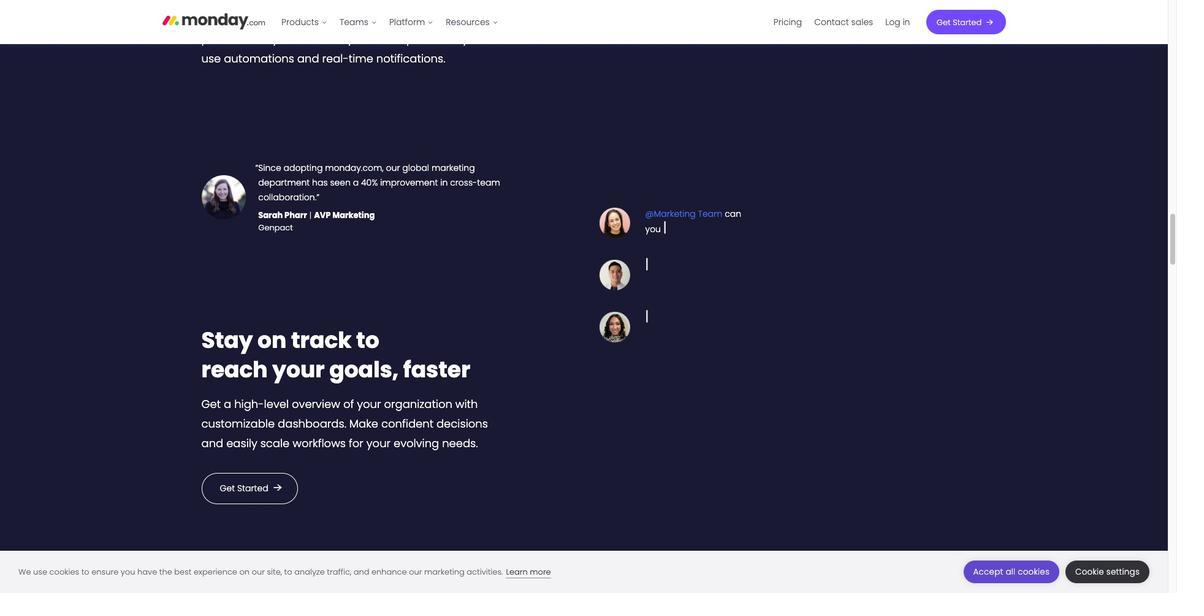 Task type: describe. For each thing, give the bounding box(es) containing it.
site,
[[267, 567, 282, 578]]

1 vertical spatial get started button
[[202, 473, 298, 505]]

on inside 'stay on track to reach your goals, faster'
[[258, 325, 287, 356]]

get for the bottom get started button
[[220, 483, 235, 495]]

teams link
[[334, 12, 383, 32]]

list containing pricing
[[768, 0, 917, 44]]

marketing
[[333, 210, 375, 221]]

track
[[291, 325, 352, 356]]

clear
[[477, 11, 505, 27]]

cross-
[[450, 177, 478, 189]]

platform link
[[383, 12, 440, 32]]

team
[[699, 208, 723, 220]]

can you u
[[646, 208, 742, 236]]

accept all cookies
[[974, 567, 1050, 579]]

enhance
[[372, 567, 407, 578]]

make
[[350, 416, 379, 432]]

since adopting monday.com, our global marketing department has seen a 40% improvement in cross-team collaboration.
[[258, 162, 500, 203]]

time
[[349, 51, 374, 66]]

picture
[[202, 31, 240, 46]]

department
[[258, 177, 310, 189]]

get for rightmost get started button
[[937, 16, 951, 28]]

resources
[[446, 16, 490, 28]]

customizable
[[202, 416, 275, 432]]

high-
[[234, 397, 264, 412]]

overview
[[292, 397, 340, 412]]

our inside since adopting monday.com, our global marketing department has seen a 40% improvement in cross-team collaboration.
[[386, 162, 400, 174]]

| inside sarah pharr | avp marketing genpact
[[310, 210, 312, 221]]

monday.com logo image
[[162, 8, 266, 34]]

work.
[[299, 31, 327, 46]]

2 vertical spatial and
[[354, 567, 370, 578]]

best
[[174, 567, 192, 578]]

log in link
[[880, 12, 917, 32]]

settings
[[1107, 567, 1141, 579]]

sales
[[852, 16, 874, 28]]

dialog containing we use cookies to ensure you have the best experience on our site, to analyze traffic, and enhance our marketing activities.
[[0, 552, 1169, 594]]

nate's profile image image
[[600, 260, 630, 291]]

you inside can you u
[[646, 224, 661, 236]]

get
[[445, 11, 463, 27]]

to inside 'stay on track to reach your goals, faster'
[[356, 325, 380, 356]]

to left ensure
[[81, 567, 89, 578]]

adopting
[[284, 162, 323, 174]]

your up "make"
[[357, 397, 381, 412]]

decisions
[[437, 416, 488, 432]]

on inside "dialog"
[[240, 567, 250, 578]]

your inside 'stay on track to reach your goals, faster'
[[273, 354, 325, 386]]

"
[[317, 191, 320, 203]]

easily
[[226, 436, 258, 451]]

sarah
[[258, 210, 283, 221]]

collaborate
[[202, 11, 266, 27]]

log
[[886, 16, 901, 28]]

organization-
[[328, 11, 402, 27]]

marketing inside since adopting monday.com, our global marketing department has seen a 40% improvement in cross-team collaboration.
[[432, 162, 475, 174]]

in inside the collaborate effectively organization-wide to get a clear picture of all your work. stay in the loop with easy-to- use automations and real-time notifications.
[[357, 31, 366, 46]]

in inside log in link
[[903, 16, 911, 28]]

resources link
[[440, 12, 505, 32]]

ensure
[[92, 567, 119, 578]]

avp
[[314, 210, 331, 221]]

cookie settings
[[1076, 567, 1141, 579]]

| left team
[[669, 219, 673, 238]]

contact sales button
[[809, 12, 880, 32]]

platform
[[390, 16, 425, 28]]

global
[[403, 162, 429, 174]]

@marketing team
[[646, 208, 723, 220]]

pharr
[[285, 210, 307, 221]]

stay inside 'stay on track to reach your goals, faster'
[[202, 325, 253, 356]]

list containing products
[[275, 0, 505, 44]]

paloma's profile image image
[[600, 312, 630, 343]]

analyze
[[295, 567, 325, 578]]

collaborate effectively organization-wide to get a clear picture of all your work. stay in the loop with easy-to- use automations and real-time notifications.
[[202, 11, 505, 66]]

get a high-level overview of your organization with customizable dashboards. make confident decisions and easily scale workflows for your evolving needs.
[[202, 397, 488, 451]]

can
[[725, 208, 742, 220]]

u
[[664, 224, 669, 236]]

all inside 'button'
[[1006, 567, 1016, 579]]

with inside the collaborate effectively organization-wide to get a clear picture of all your work. stay in the loop with easy-to- use automations and real-time notifications.
[[417, 31, 440, 46]]

to inside the collaborate effectively organization-wide to get a clear picture of all your work. stay in the loop with easy-to- use automations and real-time notifications.
[[431, 11, 442, 27]]

has
[[312, 177, 328, 189]]

contact sales
[[815, 16, 874, 28]]

reach
[[202, 354, 268, 386]]

wide
[[402, 11, 428, 27]]

scale
[[261, 436, 290, 451]]

started for the bottom get started button
[[237, 483, 268, 495]]

needs.
[[442, 436, 478, 451]]

40%
[[361, 177, 378, 189]]

improvement
[[380, 177, 438, 189]]

have
[[137, 567, 157, 578]]

get inside get a high-level overview of your organization with customizable dashboards. make confident decisions and easily scale workflows for your evolving needs.
[[202, 397, 221, 412]]

real-
[[322, 51, 349, 66]]

1 vertical spatial the
[[159, 567, 172, 578]]

experience
[[194, 567, 237, 578]]



Task type: vqa. For each thing, say whether or not it's contained in the screenshot.
text box
no



Task type: locate. For each thing, give the bounding box(es) containing it.
of inside get a high-level overview of your organization with customizable dashboards. make confident decisions and easily scale workflows for your evolving needs.
[[343, 397, 354, 412]]

0 horizontal spatial in
[[357, 31, 366, 46]]

list
[[275, 0, 505, 44], [768, 0, 917, 44]]

1 horizontal spatial get started button
[[927, 10, 1006, 34]]

0 horizontal spatial all
[[257, 31, 269, 46]]

marketing left activities.
[[425, 567, 465, 578]]

2 vertical spatial get
[[220, 483, 235, 495]]

cookies for all
[[1019, 567, 1050, 579]]

pricing
[[774, 16, 803, 28]]

your up overview
[[273, 354, 325, 386]]

started inside main element
[[954, 16, 982, 28]]

1 horizontal spatial in
[[441, 177, 448, 189]]

traffic,
[[327, 567, 352, 578]]

with up decisions
[[456, 397, 478, 412]]

stay inside the collaborate effectively organization-wide to get a clear picture of all your work. stay in the loop with easy-to- use automations and real-time notifications.
[[330, 31, 354, 46]]

cookie settings button
[[1066, 561, 1150, 584]]

to right track
[[356, 325, 380, 356]]

1 vertical spatial started
[[237, 483, 268, 495]]

all inside the collaborate effectively organization-wide to get a clear picture of all your work. stay in the loop with easy-to- use automations and real-time notifications.
[[257, 31, 269, 46]]

pricing link
[[768, 12, 809, 32]]

use right we
[[33, 567, 47, 578]]

genpact
[[258, 222, 293, 234]]

1 horizontal spatial with
[[456, 397, 478, 412]]

0 vertical spatial get started button
[[927, 10, 1006, 34]]

2 horizontal spatial our
[[409, 567, 422, 578]]

dialog
[[0, 552, 1169, 594]]

0 horizontal spatial get started button
[[202, 473, 298, 505]]

get started for the bottom get started button
[[220, 483, 268, 495]]

confident
[[382, 416, 434, 432]]

seen
[[330, 177, 351, 189]]

of inside the collaborate effectively organization-wide to get a clear picture of all your work. stay in the loop with easy-to- use automations and real-time notifications.
[[243, 31, 254, 46]]

the left best on the left bottom of page
[[159, 567, 172, 578]]

| right nate's profile image
[[646, 255, 649, 274]]

loop
[[390, 31, 414, 46]]

0 horizontal spatial of
[[243, 31, 254, 46]]

a inside get a high-level overview of your organization with customizable dashboards. make confident decisions and easily scale workflows for your evolving needs.
[[224, 397, 231, 412]]

organization
[[384, 397, 453, 412]]

our left site, on the left bottom
[[252, 567, 265, 578]]

0 vertical spatial you
[[646, 224, 661, 236]]

to
[[431, 11, 442, 27], [356, 325, 380, 356], [81, 567, 89, 578], [284, 567, 292, 578]]

0 vertical spatial stay
[[330, 31, 354, 46]]

team
[[477, 177, 500, 189]]

dashboards.
[[278, 416, 347, 432]]

1 horizontal spatial all
[[1006, 567, 1016, 579]]

learn more link
[[506, 567, 551, 579]]

1 vertical spatial on
[[240, 567, 250, 578]]

1 vertical spatial get
[[202, 397, 221, 412]]

you left 'u'
[[646, 224, 661, 236]]

activities.
[[467, 567, 503, 578]]

main element
[[275, 0, 1006, 44]]

since
[[258, 162, 281, 174]]

a inside the collaborate effectively organization-wide to get a clear picture of all your work. stay in the loop with easy-to- use automations and real-time notifications.
[[466, 11, 474, 27]]

0 vertical spatial of
[[243, 31, 254, 46]]

in right log
[[903, 16, 911, 28]]

with inside get a high-level overview of your organization with customizable dashboards. make confident decisions and easily scale workflows for your evolving needs.
[[456, 397, 478, 412]]

0 horizontal spatial use
[[33, 567, 47, 578]]

2 horizontal spatial and
[[354, 567, 370, 578]]

1 list from the left
[[275, 0, 505, 44]]

0 horizontal spatial cookies
[[49, 567, 79, 578]]

1 vertical spatial stay
[[202, 325, 253, 356]]

all up automations
[[257, 31, 269, 46]]

1 vertical spatial with
[[456, 397, 478, 412]]

get started inside main element
[[937, 16, 982, 28]]

all right accept
[[1006, 567, 1016, 579]]

1 vertical spatial in
[[357, 31, 366, 46]]

get up customizable
[[202, 397, 221, 412]]

0 vertical spatial all
[[257, 31, 269, 46]]

and
[[297, 51, 319, 66], [202, 436, 223, 451], [354, 567, 370, 578]]

| right paloma's profile image
[[646, 307, 649, 326]]

2 vertical spatial a
[[224, 397, 231, 412]]

in inside since adopting monday.com, our global marketing department has seen a 40% improvement in cross-team collaboration.
[[441, 177, 448, 189]]

more
[[530, 567, 551, 578]]

2 list from the left
[[768, 0, 917, 44]]

samantha's profile image image
[[600, 208, 630, 239]]

0 horizontal spatial list
[[275, 0, 505, 44]]

contact
[[815, 16, 850, 28]]

1 horizontal spatial our
[[386, 162, 400, 174]]

you left have
[[121, 567, 135, 578]]

0 horizontal spatial on
[[240, 567, 250, 578]]

your
[[272, 31, 296, 46], [273, 354, 325, 386], [357, 397, 381, 412], [367, 436, 391, 451]]

0 vertical spatial get started
[[937, 16, 982, 28]]

on left track
[[258, 325, 287, 356]]

0 horizontal spatial you
[[121, 567, 135, 578]]

| left avp
[[310, 210, 312, 221]]

accept all cookies button
[[964, 561, 1060, 584]]

products link
[[275, 12, 334, 32]]

get started
[[937, 16, 982, 28], [220, 483, 268, 495]]

a left 40%
[[353, 177, 359, 189]]

and right traffic,
[[354, 567, 370, 578]]

faster
[[403, 354, 471, 386]]

level
[[264, 397, 289, 412]]

with down wide
[[417, 31, 440, 46]]

0 horizontal spatial get started
[[220, 483, 268, 495]]

we use cookies to ensure you have the best experience on our site, to analyze traffic, and enhance our marketing activities. learn more
[[18, 567, 551, 578]]

1 horizontal spatial list
[[768, 0, 917, 44]]

1 horizontal spatial you
[[646, 224, 661, 236]]

easy-
[[443, 31, 474, 46]]

1 horizontal spatial of
[[343, 397, 354, 412]]

notifications.
[[377, 51, 446, 66]]

a left high-
[[224, 397, 231, 412]]

| |
[[646, 255, 649, 326]]

1 vertical spatial a
[[353, 177, 359, 189]]

get down easily
[[220, 483, 235, 495]]

1 horizontal spatial use
[[202, 51, 221, 66]]

0 vertical spatial and
[[297, 51, 319, 66]]

the down organization-
[[369, 31, 387, 46]]

your down products
[[272, 31, 296, 46]]

products
[[282, 16, 319, 28]]

0 horizontal spatial a
[[224, 397, 231, 412]]

use inside the collaborate effectively organization-wide to get a clear picture of all your work. stay in the loop with easy-to- use automations and real-time notifications.
[[202, 51, 221, 66]]

0 vertical spatial with
[[417, 31, 440, 46]]

a inside since adopting monday.com, our global marketing department has seen a 40% improvement in cross-team collaboration.
[[353, 177, 359, 189]]

of
[[243, 31, 254, 46], [343, 397, 354, 412]]

on
[[258, 325, 287, 356], [240, 567, 250, 578]]

0 vertical spatial use
[[202, 51, 221, 66]]

0 vertical spatial the
[[369, 31, 387, 46]]

0 horizontal spatial with
[[417, 31, 440, 46]]

2 horizontal spatial in
[[903, 16, 911, 28]]

0 horizontal spatial stay
[[202, 325, 253, 356]]

use
[[202, 51, 221, 66], [33, 567, 47, 578]]

get
[[937, 16, 951, 28], [202, 397, 221, 412], [220, 483, 235, 495]]

1 horizontal spatial on
[[258, 325, 287, 356]]

you
[[646, 224, 661, 236], [121, 567, 135, 578]]

effectively
[[269, 11, 325, 27]]

1 vertical spatial all
[[1006, 567, 1016, 579]]

1 vertical spatial and
[[202, 436, 223, 451]]

1 horizontal spatial get started
[[937, 16, 982, 28]]

0 vertical spatial in
[[903, 16, 911, 28]]

evolving
[[394, 436, 439, 451]]

cookies inside 'button'
[[1019, 567, 1050, 579]]

in down teams on the top left
[[357, 31, 366, 46]]

and left easily
[[202, 436, 223, 451]]

2 vertical spatial in
[[441, 177, 448, 189]]

1 vertical spatial marketing
[[425, 567, 465, 578]]

our right enhance
[[409, 567, 422, 578]]

0 horizontal spatial started
[[237, 483, 268, 495]]

started
[[954, 16, 982, 28], [237, 483, 268, 495]]

use down picture at the left of page
[[202, 51, 221, 66]]

to left get
[[431, 11, 442, 27]]

get inside main element
[[937, 16, 951, 28]]

in left cross-
[[441, 177, 448, 189]]

1 horizontal spatial cookies
[[1019, 567, 1050, 579]]

get right log in link
[[937, 16, 951, 28]]

@marketing
[[646, 208, 696, 220]]

teams
[[340, 16, 369, 28]]

with
[[417, 31, 440, 46], [456, 397, 478, 412]]

1 horizontal spatial started
[[954, 16, 982, 28]]

your right for
[[367, 436, 391, 451]]

and inside get a high-level overview of your organization with customizable dashboards. make confident decisions and easily scale workflows for your evolving needs.
[[202, 436, 223, 451]]

0 vertical spatial started
[[954, 16, 982, 28]]

cookies for use
[[49, 567, 79, 578]]

a
[[466, 11, 474, 27], [353, 177, 359, 189], [224, 397, 231, 412]]

a right get
[[466, 11, 474, 27]]

0 horizontal spatial and
[[202, 436, 223, 451]]

0 vertical spatial on
[[258, 325, 287, 356]]

and down work.
[[297, 51, 319, 66]]

cookies right we
[[49, 567, 79, 578]]

sarah pharr's profile image image
[[202, 175, 246, 219]]

and inside the collaborate effectively organization-wide to get a clear picture of all your work. stay in the loop with easy-to- use automations and real-time notifications.
[[297, 51, 319, 66]]

cookies right accept
[[1019, 567, 1050, 579]]

learn
[[506, 567, 528, 578]]

1 horizontal spatial a
[[353, 177, 359, 189]]

"
[[256, 162, 258, 174]]

get started for rightmost get started button
[[937, 16, 982, 28]]

1 horizontal spatial the
[[369, 31, 387, 46]]

goals,
[[330, 354, 399, 386]]

marketing up cross-
[[432, 162, 475, 174]]

to-
[[474, 31, 491, 46]]

in
[[903, 16, 911, 28], [357, 31, 366, 46], [441, 177, 448, 189]]

0 horizontal spatial the
[[159, 567, 172, 578]]

1 horizontal spatial stay
[[330, 31, 354, 46]]

2 horizontal spatial a
[[466, 11, 474, 27]]

1 horizontal spatial and
[[297, 51, 319, 66]]

1 vertical spatial use
[[33, 567, 47, 578]]

accept
[[974, 567, 1004, 579]]

on right experience
[[240, 567, 250, 578]]

1 vertical spatial you
[[121, 567, 135, 578]]

1 vertical spatial get started
[[220, 483, 268, 495]]

your inside the collaborate effectively organization-wide to get a clear picture of all your work. stay in the loop with easy-to- use automations and real-time notifications.
[[272, 31, 296, 46]]

started for rightmost get started button
[[954, 16, 982, 28]]

monday.com,
[[325, 162, 384, 174]]

0 vertical spatial marketing
[[432, 162, 475, 174]]

log in
[[886, 16, 911, 28]]

for
[[349, 436, 364, 451]]

of up automations
[[243, 31, 254, 46]]

we
[[18, 567, 31, 578]]

our up improvement
[[386, 162, 400, 174]]

1 vertical spatial of
[[343, 397, 354, 412]]

collaboration.
[[258, 191, 317, 203]]

0 vertical spatial a
[[466, 11, 474, 27]]

stay on track to reach your goals, faster
[[202, 325, 471, 386]]

workflows
[[293, 436, 346, 451]]

to right site, on the left bottom
[[284, 567, 292, 578]]

0 vertical spatial get
[[937, 16, 951, 28]]

0 horizontal spatial our
[[252, 567, 265, 578]]

marketing
[[432, 162, 475, 174], [425, 567, 465, 578]]

the inside the collaborate effectively organization-wide to get a clear picture of all your work. stay in the loop with easy-to- use automations and real-time notifications.
[[369, 31, 387, 46]]

the
[[369, 31, 387, 46], [159, 567, 172, 578]]

stay
[[330, 31, 354, 46], [202, 325, 253, 356]]

automations
[[224, 51, 294, 66]]

you inside "dialog"
[[121, 567, 135, 578]]

cookie
[[1076, 567, 1105, 579]]

of up "make"
[[343, 397, 354, 412]]

sarah pharr | avp marketing genpact
[[258, 210, 375, 234]]



